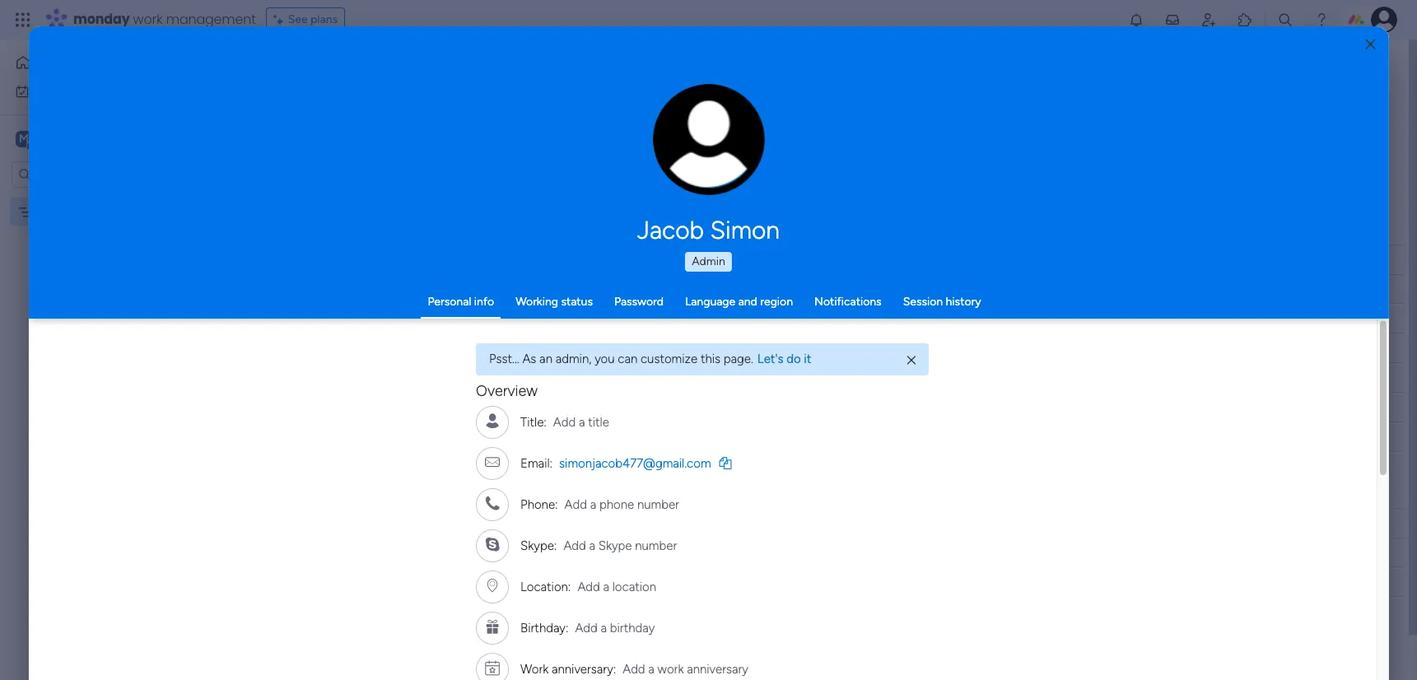 Task type: locate. For each thing, give the bounding box(es) containing it.
of right type
[[343, 91, 354, 105]]

1 vertical spatial nov
[[810, 342, 830, 355]]

customize
[[641, 352, 698, 366]]

a for location
[[603, 580, 609, 595]]

info
[[474, 295, 494, 309]]

working
[[516, 295, 558, 309], [678, 311, 720, 325]]

admin
[[692, 254, 725, 268]]

manage any type of project. assign owners, set timelines and keep track of where your project stands.
[[252, 91, 778, 105]]

add up birthday: add a birthday
[[578, 580, 600, 595]]

see inside button
[[288, 12, 308, 26]]

location: add a location
[[520, 580, 656, 595]]

phone:
[[520, 497, 558, 512]]

select product image
[[15, 12, 31, 28]]

more
[[774, 91, 800, 105]]

work right monday
[[133, 10, 163, 29]]

a for skype
[[589, 539, 595, 553]]

working status link
[[516, 295, 593, 309]]

a left title
[[579, 415, 585, 430]]

working for working status
[[516, 295, 558, 309]]

see left plans
[[288, 12, 308, 26]]

0 horizontal spatial work
[[55, 84, 80, 98]]

1 horizontal spatial and
[[738, 295, 758, 309]]

add right phone: at the bottom left
[[565, 497, 587, 512]]

a
[[579, 415, 585, 430], [590, 497, 596, 512], [589, 539, 595, 553], [603, 580, 609, 595], [601, 621, 607, 636], [648, 662, 655, 677]]

nov 18
[[810, 342, 844, 355]]

monday
[[73, 10, 130, 29]]

stuck
[[697, 371, 727, 385]]

number right phone on the bottom
[[637, 497, 679, 512]]

2 vertical spatial work
[[658, 662, 684, 677]]

it right do
[[804, 352, 812, 366]]

my down home
[[36, 84, 52, 98]]

nov 17
[[811, 313, 844, 325]]

0 vertical spatial my
[[36, 84, 52, 98]]

1 nov from the top
[[811, 313, 831, 325]]

a for birthday
[[601, 621, 607, 636]]

my work
[[36, 84, 80, 98]]

location:
[[520, 580, 571, 595]]

my board list box
[[0, 194, 210, 448]]

work
[[133, 10, 163, 29], [55, 84, 80, 98], [658, 662, 684, 677]]

assign
[[400, 91, 434, 105]]

0 horizontal spatial see
[[288, 12, 308, 26]]

not
[[681, 282, 701, 296]]

started
[[704, 282, 743, 296]]

nov
[[811, 313, 831, 325], [810, 342, 830, 355], [811, 372, 831, 384]]

number right skype at the bottom left of the page
[[635, 539, 677, 553]]

work left anniversary
[[658, 662, 684, 677]]

0 vertical spatial and
[[548, 91, 567, 105]]

jacob simon button
[[482, 216, 935, 245]]

session history link
[[903, 295, 981, 309]]

column information image
[[745, 253, 758, 266]]

3 nov from the top
[[811, 372, 831, 384]]

1 horizontal spatial working
[[678, 311, 720, 325]]

status
[[696, 252, 729, 266]]

0 vertical spatial it
[[739, 311, 746, 325]]

work inside button
[[55, 84, 80, 98]]

and
[[548, 91, 567, 105], [738, 295, 758, 309]]

2 vertical spatial nov
[[811, 372, 831, 384]]

nov for nov 18
[[810, 342, 830, 355]]

skype: add a skype number
[[520, 539, 677, 553]]

0 horizontal spatial and
[[548, 91, 567, 105]]

on
[[723, 311, 736, 325]]

work for monday
[[133, 10, 163, 29]]

project
[[701, 91, 738, 105]]

1 horizontal spatial work
[[133, 10, 163, 29]]

jacob simon
[[637, 216, 780, 245]]

0 horizontal spatial it
[[739, 311, 746, 325]]

number
[[637, 497, 679, 512], [635, 539, 677, 553]]

number for phone: add a phone number
[[637, 497, 679, 512]]

17
[[833, 313, 844, 325]]

a for phone
[[590, 497, 596, 512]]

owners,
[[437, 91, 477, 105]]

1 horizontal spatial of
[[627, 91, 638, 105]]

this
[[701, 352, 721, 366]]

stands.
[[741, 91, 778, 105]]

an
[[539, 352, 552, 366]]

1 vertical spatial working
[[678, 311, 720, 325]]

a left phone on the bottom
[[590, 497, 596, 512]]

apps image
[[1237, 12, 1253, 28]]

it right on
[[739, 311, 746, 325]]

1 of from the left
[[343, 91, 354, 105]]

1 horizontal spatial it
[[804, 352, 812, 366]]

my inside list box
[[39, 205, 55, 219]]

work down home
[[55, 84, 80, 98]]

add right skype: at the left of page
[[564, 539, 586, 553]]

19
[[833, 372, 844, 384]]

add
[[553, 415, 576, 430], [565, 497, 587, 512], [564, 539, 586, 553], [578, 580, 600, 595], [575, 621, 598, 636], [623, 662, 645, 677]]

it
[[739, 311, 746, 325], [804, 352, 812, 366]]

working down language
[[678, 311, 720, 325]]

help image
[[1314, 12, 1330, 28]]

my
[[36, 84, 52, 98], [39, 205, 55, 219]]

a left birthday
[[601, 621, 607, 636]]

0 vertical spatial number
[[637, 497, 679, 512]]

change profile picture
[[674, 149, 744, 175]]

1 vertical spatial number
[[635, 539, 677, 553]]

add for add a title
[[553, 415, 576, 430]]

Owner field
[[595, 514, 638, 532]]

my inside button
[[36, 84, 52, 98]]

working status
[[516, 295, 593, 309]]

1 vertical spatial work
[[55, 84, 80, 98]]

Search in workspace field
[[35, 165, 138, 184]]

email:
[[520, 456, 553, 471]]

nov left 18
[[810, 342, 830, 355]]

see left more
[[751, 91, 771, 105]]

see
[[288, 12, 308, 26], [751, 91, 771, 105]]

nov left the 19
[[811, 372, 831, 384]]

add for add a location
[[578, 580, 600, 595]]

see for see more
[[751, 91, 771, 105]]

a left location
[[603, 580, 609, 595]]

birthday:
[[520, 621, 569, 636]]

page.
[[724, 352, 753, 366]]

and left region
[[738, 295, 758, 309]]

0 vertical spatial working
[[516, 295, 558, 309]]

0 vertical spatial nov
[[811, 313, 831, 325]]

board
[[57, 205, 87, 219]]

main
[[38, 131, 67, 146]]

of
[[343, 91, 354, 105], [627, 91, 638, 105]]

personal
[[428, 295, 471, 309]]

1 vertical spatial see
[[751, 91, 771, 105]]

change
[[674, 149, 711, 161]]

as
[[522, 352, 536, 366]]

0 horizontal spatial working
[[516, 295, 558, 309]]

a down birthday
[[648, 662, 655, 677]]

nov for nov 19
[[811, 372, 831, 384]]

Status field
[[692, 251, 733, 269]]

password link
[[614, 295, 664, 309]]

0 vertical spatial work
[[133, 10, 163, 29]]

1 horizontal spatial see
[[751, 91, 771, 105]]

nov for nov 17
[[811, 313, 831, 325]]

option
[[0, 197, 210, 200]]

copied! image
[[719, 457, 732, 469]]

1 vertical spatial my
[[39, 205, 55, 219]]

and left keep
[[548, 91, 567, 105]]

my left board
[[39, 205, 55, 219]]

add for add a phone number
[[565, 497, 587, 512]]

0 vertical spatial see
[[288, 12, 308, 26]]

0 horizontal spatial of
[[343, 91, 354, 105]]

management
[[166, 10, 256, 29]]

dapulse x slim image
[[907, 353, 916, 368]]

nov left 17
[[811, 313, 831, 325]]

simonjacob477@gmail.com
[[559, 456, 711, 471]]

see plans
[[288, 12, 338, 26]]

skype:
[[520, 539, 557, 553]]

1 vertical spatial and
[[738, 295, 758, 309]]

location
[[612, 580, 656, 595]]

add down "location: add a location"
[[575, 621, 598, 636]]

1 vertical spatial it
[[804, 352, 812, 366]]

working left status
[[516, 295, 558, 309]]

of right the track
[[627, 91, 638, 105]]

add right title:
[[553, 415, 576, 430]]

2 nov from the top
[[810, 342, 830, 355]]

a left skype at the bottom left of the page
[[589, 539, 595, 553]]



Task type: vqa. For each thing, say whether or not it's contained in the screenshot.
0 within the Next week / 0 items
no



Task type: describe. For each thing, give the bounding box(es) containing it.
main workspace
[[38, 131, 135, 146]]

jacob
[[637, 216, 704, 245]]

type
[[317, 91, 341, 105]]

workspace image
[[16, 130, 32, 148]]

invite members image
[[1201, 12, 1217, 28]]

manage
[[252, 91, 293, 105]]

work
[[520, 662, 549, 677]]

workspace selection element
[[16, 129, 138, 150]]

inbox image
[[1164, 12, 1181, 28]]

language and region
[[685, 295, 793, 309]]

notifications link
[[815, 295, 882, 309]]

add down birthday
[[623, 662, 645, 677]]

m
[[19, 131, 29, 145]]

do
[[787, 352, 801, 366]]

your
[[675, 91, 698, 105]]

admin,
[[556, 352, 592, 366]]

work anniversary: add a work anniversary
[[520, 662, 748, 677]]

title:
[[520, 415, 547, 430]]

profile
[[714, 149, 744, 161]]

psst... as an admin, you can customize this page. let's do it
[[489, 352, 812, 366]]

change profile picture button
[[653, 84, 765, 196]]

number for skype: add a skype number
[[635, 539, 677, 553]]

see plans button
[[266, 7, 345, 32]]

1
[[351, 312, 356, 326]]

my for my board
[[39, 205, 55, 219]]

workspace
[[70, 131, 135, 146]]

title: add a title
[[520, 415, 609, 430]]

any
[[296, 91, 314, 105]]

let's
[[757, 352, 784, 366]]

home button
[[10, 49, 177, 76]]

add for add a birthday
[[575, 621, 598, 636]]

nov 19
[[811, 372, 844, 384]]

session
[[903, 295, 943, 309]]

session history
[[903, 295, 981, 309]]

region
[[760, 295, 793, 309]]

project
[[311, 312, 348, 326]]

overview
[[476, 382, 538, 400]]

v2 done deadline image
[[773, 341, 786, 356]]

timelines
[[499, 91, 545, 105]]

anniversary
[[687, 662, 748, 677]]

birthday
[[610, 621, 655, 636]]

2 horizontal spatial work
[[658, 662, 684, 677]]

set
[[480, 91, 496, 105]]

work for my
[[55, 84, 80, 98]]

notifications image
[[1128, 12, 1145, 28]]

my board
[[39, 205, 87, 219]]

my work button
[[10, 78, 177, 104]]

monday work management
[[73, 10, 256, 29]]

see more
[[751, 91, 800, 105]]

where
[[640, 91, 672, 105]]

working on it
[[678, 311, 746, 325]]

language and region link
[[685, 295, 793, 309]]

see for see plans
[[288, 12, 308, 26]]

personal info link
[[428, 295, 494, 309]]

phone
[[599, 497, 634, 512]]

password
[[614, 295, 664, 309]]

status
[[561, 295, 593, 309]]

skype
[[598, 539, 632, 553]]

anniversary:
[[552, 662, 616, 677]]

home
[[38, 55, 69, 69]]

project.
[[357, 91, 397, 105]]

can
[[618, 352, 638, 366]]

keep
[[570, 91, 595, 105]]

project 1
[[311, 312, 356, 326]]

owner
[[599, 516, 634, 530]]

working for working on it
[[678, 311, 720, 325]]

my for my work
[[36, 84, 52, 98]]

picture
[[692, 163, 726, 175]]

you
[[595, 352, 615, 366]]

simon
[[710, 216, 780, 245]]

close image
[[1366, 38, 1376, 51]]

phone: add a phone number
[[520, 497, 679, 512]]

notifications
[[815, 295, 882, 309]]

jacob simon image
[[1371, 7, 1398, 33]]

not started
[[681, 282, 743, 296]]

plans
[[310, 12, 338, 26]]

history
[[946, 295, 981, 309]]

done
[[698, 341, 726, 355]]

a for title
[[579, 415, 585, 430]]

see more link
[[749, 90, 802, 106]]

add for add a skype number
[[564, 539, 586, 553]]

psst...
[[489, 352, 519, 366]]

search everything image
[[1277, 12, 1294, 28]]

track
[[598, 91, 624, 105]]

title
[[588, 415, 609, 430]]

2 of from the left
[[627, 91, 638, 105]]



